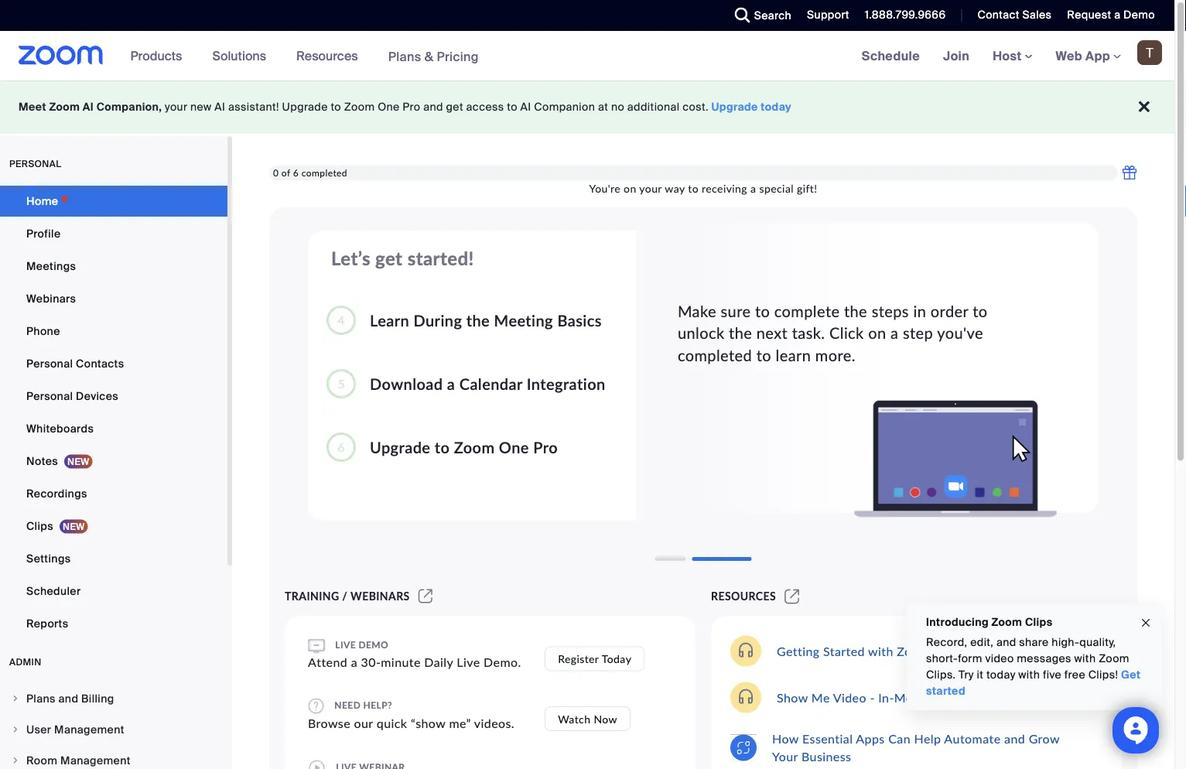 Task type: vqa. For each thing, say whether or not it's contained in the screenshot.


Task type: locate. For each thing, give the bounding box(es) containing it.
with right started
[[868, 643, 894, 659]]

get left access
[[446, 100, 463, 114]]

& inside the product information navigation
[[425, 48, 434, 64]]

automate
[[944, 731, 1001, 746]]

video
[[985, 652, 1014, 666]]

today inside record, edit, and share high-quality, short-form video messages with zoom clips. try it today with five free clips!
[[987, 668, 1016, 682]]

1 horizontal spatial clips
[[1025, 615, 1053, 629]]

"show
[[411, 715, 446, 731]]

record,
[[926, 635, 968, 650]]

need
[[335, 699, 361, 710]]

2 horizontal spatial upgrade
[[712, 100, 758, 114]]

right image
[[11, 694, 20, 703], [11, 725, 20, 734]]

your left way
[[639, 182, 662, 195]]

and down plans & pricing
[[423, 100, 443, 114]]

1 vertical spatial right image
[[11, 725, 20, 734]]

support link
[[796, 0, 853, 31], [807, 8, 850, 22]]

1 horizontal spatial with
[[1019, 668, 1040, 682]]

1 vertical spatial 6
[[338, 439, 345, 454]]

plans for plans and billing
[[26, 691, 56, 706]]

watch now button
[[545, 707, 631, 731]]

zoom up clips.
[[897, 643, 930, 659]]

to up you've
[[973, 302, 988, 320]]

a for download a calendar integration
[[447, 375, 455, 393]]

management
[[54, 722, 124, 737], [60, 753, 131, 768]]

0 vertical spatial on
[[624, 182, 637, 195]]

a left '30-'
[[351, 654, 358, 669]]

apps
[[856, 731, 885, 746]]

personal
[[26, 356, 73, 371], [26, 389, 73, 403]]

with down messages
[[1019, 668, 1040, 682]]

0 vertical spatial clips
[[26, 519, 53, 533]]

0 horizontal spatial &
[[425, 48, 434, 64]]

0 vertical spatial today
[[761, 100, 792, 114]]

webinars
[[351, 590, 410, 603]]

personal devices link
[[0, 381, 228, 412]]

you've
[[937, 324, 984, 342]]

me
[[812, 690, 830, 705]]

zoom up clips!
[[1099, 652, 1130, 666]]

0 vertical spatial right image
[[11, 694, 20, 703]]

1 horizontal spatial ai
[[215, 100, 225, 114]]

right image down admin
[[11, 694, 20, 703]]

a left calendar
[[447, 375, 455, 393]]

today
[[761, 100, 792, 114], [987, 668, 1016, 682]]

0 vertical spatial pro
[[403, 100, 421, 114]]

1 vertical spatial on
[[868, 324, 886, 342]]

one inside meet zoom ai companion, footer
[[378, 100, 400, 114]]

a down steps
[[891, 324, 899, 342]]

our
[[354, 715, 373, 731]]

management inside menu item
[[60, 753, 131, 768]]

management down user management "menu item"
[[60, 753, 131, 768]]

clips inside 'personal menu' menu
[[26, 519, 53, 533]]

0 horizontal spatial today
[[761, 100, 792, 114]]

& right chat
[[976, 690, 985, 705]]

clips up share
[[1025, 615, 1053, 629]]

companion
[[534, 100, 595, 114]]

1 vertical spatial meeting
[[894, 690, 942, 705]]

management down billing
[[54, 722, 124, 737]]

1 horizontal spatial &
[[976, 690, 985, 705]]

learn during the meeting basics
[[370, 311, 602, 330]]

0 vertical spatial plans
[[388, 48, 421, 64]]

one down calendar
[[499, 438, 529, 457]]

chat
[[945, 690, 972, 705]]

today
[[602, 652, 632, 666]]

meeting left the basics
[[494, 311, 553, 330]]

and up video
[[997, 635, 1017, 650]]

one down plans & pricing
[[378, 100, 400, 114]]

0 vertical spatial get
[[446, 100, 463, 114]]

1 vertical spatial today
[[987, 668, 1016, 682]]

pro
[[403, 100, 421, 114], [533, 438, 558, 457]]

edit,
[[971, 635, 994, 650]]

0 horizontal spatial 6
[[293, 167, 299, 178]]

0 horizontal spatial completed
[[302, 167, 347, 178]]

settings link
[[0, 543, 228, 574]]

0 horizontal spatial the
[[466, 311, 490, 330]]

additional
[[627, 100, 680, 114]]

0 horizontal spatial plans
[[26, 691, 56, 706]]

cost.
[[683, 100, 709, 114]]

1 vertical spatial personal
[[26, 389, 73, 403]]

plans & pricing link
[[388, 48, 479, 64], [388, 48, 479, 64]]

phone link
[[0, 316, 228, 347]]

get inside meet zoom ai companion, footer
[[446, 100, 463, 114]]

ai left companion,
[[83, 100, 94, 114]]

a left special
[[751, 182, 756, 195]]

0 vertical spatial personal
[[26, 356, 73, 371]]

completed right the of on the left top
[[302, 167, 347, 178]]

1 horizontal spatial today
[[987, 668, 1016, 682]]

personal up whiteboards
[[26, 389, 73, 403]]

0 horizontal spatial meeting
[[494, 311, 553, 330]]

on down steps
[[868, 324, 886, 342]]

with up free
[[1075, 652, 1096, 666]]

sales
[[1023, 8, 1052, 22]]

personal down phone
[[26, 356, 73, 371]]

upgrade right 'cost.'
[[712, 100, 758, 114]]

special
[[759, 182, 794, 195]]

devices
[[76, 389, 118, 403]]

completed down unlock
[[678, 346, 752, 365]]

meetings navigation
[[850, 31, 1175, 82]]

plans up meet zoom ai companion, your new ai assistant! upgrade to zoom one pro and get access to ai companion at no additional cost. upgrade today
[[388, 48, 421, 64]]

1 horizontal spatial your
[[639, 182, 662, 195]]

0 vertical spatial one
[[378, 100, 400, 114]]

web
[[1056, 48, 1083, 64]]

me"
[[449, 715, 471, 731]]

plans inside the product information navigation
[[388, 48, 421, 64]]

and left grow
[[1004, 731, 1025, 746]]

1 horizontal spatial pro
[[533, 438, 558, 457]]

user management menu item
[[0, 715, 228, 744]]

1 vertical spatial &
[[976, 690, 985, 705]]

1 horizontal spatial on
[[868, 324, 886, 342]]

right image for user
[[11, 725, 20, 734]]

ai left the companion
[[521, 100, 531, 114]]

0 vertical spatial your
[[165, 100, 188, 114]]

1 vertical spatial pro
[[533, 438, 558, 457]]

how
[[772, 731, 799, 746]]

1 horizontal spatial completed
[[678, 346, 752, 365]]

1 vertical spatial management
[[60, 753, 131, 768]]

upgrade down download
[[370, 438, 431, 457]]

schedule link
[[850, 31, 932, 80]]

2 right image from the top
[[11, 725, 20, 734]]

plans inside "menu item"
[[26, 691, 56, 706]]

personal menu menu
[[0, 186, 228, 641]]

resources
[[296, 48, 358, 64]]

1 horizontal spatial one
[[499, 438, 529, 457]]

to right way
[[688, 182, 699, 195]]

0 vertical spatial &
[[425, 48, 434, 64]]

task.
[[792, 324, 825, 342]]

0 horizontal spatial one
[[378, 100, 400, 114]]

right image left user
[[11, 725, 20, 734]]

a left demo
[[1114, 8, 1121, 22]]

0 vertical spatial meeting
[[494, 311, 553, 330]]

clips
[[26, 519, 53, 533], [1025, 615, 1053, 629]]

2 personal from the top
[[26, 389, 73, 403]]

get right let's
[[375, 247, 403, 269]]

0 horizontal spatial clips
[[26, 519, 53, 533]]

on right you're
[[624, 182, 637, 195]]

1 vertical spatial plans
[[26, 691, 56, 706]]

1 right image from the top
[[11, 694, 20, 703]]

to down next
[[757, 346, 772, 365]]

1 horizontal spatial plans
[[388, 48, 421, 64]]

5
[[338, 376, 345, 391]]

on inside make sure to complete the steps in order to unlock the next task. click on a step you've completed to learn more.
[[868, 324, 886, 342]]

personal contacts link
[[0, 348, 228, 379]]

basics
[[557, 311, 602, 330]]

your left new
[[165, 100, 188, 114]]

0 vertical spatial completed
[[302, 167, 347, 178]]

1 horizontal spatial get
[[446, 100, 463, 114]]

plans up user
[[26, 691, 56, 706]]

admin menu menu
[[0, 684, 228, 769]]

2 horizontal spatial ai
[[521, 100, 531, 114]]

pro inside meet zoom ai companion, footer
[[403, 100, 421, 114]]

in
[[914, 302, 927, 320]]

way
[[665, 182, 685, 195]]

room management menu item
[[0, 746, 228, 769]]

pro down plans & pricing
[[403, 100, 421, 114]]

record, edit, and share high-quality, short-form video messages with zoom clips. try it today with five free clips!
[[926, 635, 1130, 682]]

upgrade down the product information navigation
[[282, 100, 328, 114]]

live demo
[[333, 639, 389, 650]]

now
[[594, 712, 618, 725]]

right image inside plans and billing "menu item"
[[11, 694, 20, 703]]

0 of 6 completed
[[273, 167, 347, 178]]

1 horizontal spatial the
[[729, 324, 752, 342]]

scheduler
[[26, 584, 81, 598]]

during
[[414, 311, 462, 330]]

unlock
[[678, 324, 725, 342]]

banner
[[0, 31, 1175, 82]]

register today button
[[545, 647, 645, 671]]

click
[[830, 324, 864, 342]]

host
[[993, 48, 1025, 64]]

zoom inside record, edit, and share high-quality, short-form video messages with zoom clips. try it today with five free clips!
[[1099, 652, 1130, 666]]

management inside "menu item"
[[54, 722, 124, 737]]

and left billing
[[58, 691, 78, 706]]

plans and billing menu item
[[0, 684, 228, 713]]

0 vertical spatial management
[[54, 722, 124, 737]]

6 right the of on the left top
[[293, 167, 299, 178]]

0 horizontal spatial ai
[[83, 100, 94, 114]]

clips.
[[926, 668, 956, 682]]

right image inside user management "menu item"
[[11, 725, 20, 734]]

get started
[[926, 668, 1141, 698]]

clips up settings
[[26, 519, 53, 533]]

next
[[757, 324, 788, 342]]

1 vertical spatial get
[[375, 247, 403, 269]]

personal
[[9, 158, 61, 170]]

browse our quick "show me" videos.
[[308, 715, 515, 731]]

profile picture image
[[1138, 40, 1162, 65]]

video
[[833, 690, 867, 705]]

learn
[[370, 311, 409, 330]]

and inside record, edit, and share high-quality, short-form video messages with zoom clips. try it today with five free clips!
[[997, 635, 1017, 650]]

let's
[[331, 247, 371, 269]]

0 horizontal spatial your
[[165, 100, 188, 114]]

complete
[[774, 302, 840, 320]]

1 personal from the top
[[26, 356, 73, 371]]

meet zoom ai companion, footer
[[0, 80, 1175, 134]]

no
[[611, 100, 625, 114]]

and inside "menu item"
[[58, 691, 78, 706]]

web app button
[[1056, 48, 1121, 64]]

attend a 30-minute daily live demo.
[[308, 654, 521, 669]]

started!
[[408, 247, 474, 269]]

1 vertical spatial one
[[499, 438, 529, 457]]

1 horizontal spatial meeting
[[894, 690, 942, 705]]

1 vertical spatial completed
[[678, 346, 752, 365]]

ai right new
[[215, 100, 225, 114]]

get
[[1121, 668, 1141, 682]]

3 ai from the left
[[521, 100, 531, 114]]

live
[[335, 639, 356, 650]]

join link
[[932, 31, 981, 80]]

the up click
[[844, 302, 868, 320]]

0 horizontal spatial pro
[[403, 100, 421, 114]]

a
[[1114, 8, 1121, 22], [751, 182, 756, 195], [891, 324, 899, 342], [447, 375, 455, 393], [351, 654, 358, 669]]

web app
[[1056, 48, 1110, 64]]

contact sales link
[[966, 0, 1056, 31], [978, 8, 1052, 22]]

resources
[[711, 590, 776, 603]]

6 down 5
[[338, 439, 345, 454]]

the right during
[[466, 311, 490, 330]]

meeting down clips.
[[894, 690, 942, 705]]

the down sure on the top of page
[[729, 324, 752, 342]]

& left the pricing
[[425, 48, 434, 64]]

pro down integration
[[533, 438, 558, 457]]



Task type: describe. For each thing, give the bounding box(es) containing it.
resources button
[[296, 31, 365, 80]]

share
[[1019, 635, 1049, 650]]

2 ai from the left
[[215, 100, 225, 114]]

upgrade to zoom one pro
[[370, 438, 558, 457]]

register
[[558, 652, 599, 666]]

2 horizontal spatial with
[[1075, 652, 1096, 666]]

profile
[[26, 226, 61, 241]]

new
[[190, 100, 212, 114]]

contact
[[978, 8, 1020, 22]]

window new image
[[782, 590, 802, 603]]

demo
[[359, 639, 389, 650]]

window new image
[[416, 590, 435, 603]]

meet
[[19, 100, 46, 114]]

zoom up edit,
[[992, 615, 1023, 629]]

register today
[[558, 652, 632, 666]]

0 vertical spatial 6
[[293, 167, 299, 178]]

products
[[130, 48, 182, 64]]

short-
[[926, 652, 958, 666]]

minute
[[381, 654, 421, 669]]

learn
[[776, 346, 811, 365]]

settings
[[26, 551, 71, 566]]

plans for plans & pricing
[[388, 48, 421, 64]]

home link
[[0, 186, 228, 217]]

webinars link
[[0, 283, 228, 314]]

show
[[777, 690, 808, 705]]

user management
[[26, 722, 124, 737]]

2 horizontal spatial the
[[844, 302, 868, 320]]

product information navigation
[[119, 31, 491, 82]]

banner containing products
[[0, 31, 1175, 82]]

whiteboards
[[26, 421, 94, 436]]

contacts
[[76, 356, 124, 371]]

1 horizontal spatial 6
[[338, 439, 345, 454]]

clips link
[[0, 511, 228, 542]]

assistant!
[[228, 100, 279, 114]]

management for room management
[[60, 753, 131, 768]]

contact sales
[[978, 8, 1052, 22]]

today inside meet zoom ai companion, footer
[[761, 100, 792, 114]]

request
[[1067, 8, 1112, 22]]

right image
[[11, 756, 20, 765]]

0 horizontal spatial on
[[624, 182, 637, 195]]

steps
[[872, 302, 909, 320]]

personal contacts
[[26, 356, 124, 371]]

zoom down download a calendar integration
[[454, 438, 495, 457]]

search button
[[723, 0, 796, 31]]

watch
[[558, 712, 591, 725]]

receiving
[[702, 182, 748, 195]]

personal devices
[[26, 389, 118, 403]]

0 horizontal spatial upgrade
[[282, 100, 328, 114]]

introducing
[[926, 615, 989, 629]]

zoom right meet
[[49, 100, 80, 114]]

personal for personal contacts
[[26, 356, 73, 371]]

0 horizontal spatial get
[[375, 247, 403, 269]]

profile link
[[0, 218, 228, 249]]

attend
[[308, 654, 348, 669]]

plans and billing
[[26, 691, 114, 706]]

to down 'resources' dropdown button
[[331, 100, 341, 114]]

five
[[1043, 668, 1062, 682]]

help
[[914, 731, 941, 746]]

meet zoom ai companion, your new ai assistant! upgrade to zoom one pro and get access to ai companion at no additional cost. upgrade today
[[19, 100, 792, 114]]

introducing zoom clips
[[926, 615, 1053, 629]]

business
[[802, 749, 852, 764]]

live
[[457, 654, 480, 669]]

companion,
[[96, 100, 162, 114]]

schedule
[[862, 48, 920, 64]]

whiteboards link
[[0, 413, 228, 444]]

training
[[285, 590, 339, 603]]

a for request a demo
[[1114, 8, 1121, 22]]

meetings
[[26, 259, 76, 273]]

0
[[273, 167, 279, 178]]

getting
[[777, 643, 820, 659]]

quick
[[377, 715, 407, 731]]

free
[[1065, 668, 1086, 682]]

reports link
[[0, 608, 228, 639]]

more.
[[816, 346, 856, 365]]

completed inside make sure to complete the steps in order to unlock the next task. click on a step you've completed to learn more.
[[678, 346, 752, 365]]

personal for personal devices
[[26, 389, 73, 403]]

webinars
[[26, 291, 76, 306]]

how essential apps can help automate and grow your business
[[772, 731, 1060, 764]]

host button
[[993, 48, 1033, 64]]

join
[[943, 48, 970, 64]]

1 vertical spatial your
[[639, 182, 662, 195]]

integration
[[527, 375, 606, 393]]

recordings link
[[0, 478, 228, 509]]

recordings
[[26, 486, 87, 501]]

and inside meet zoom ai companion, footer
[[423, 100, 443, 114]]

calendar
[[459, 375, 523, 393]]

1 vertical spatial clips
[[1025, 615, 1053, 629]]

access
[[466, 100, 504, 114]]

1 ai from the left
[[83, 100, 94, 114]]

right image for plans
[[11, 694, 20, 703]]

your inside meet zoom ai companion, footer
[[165, 100, 188, 114]]

plans & pricing
[[388, 48, 479, 64]]

user
[[26, 722, 51, 737]]

sure
[[721, 302, 751, 320]]

1 horizontal spatial upgrade
[[370, 438, 431, 457]]

grow
[[1029, 731, 1060, 746]]

you're
[[589, 182, 621, 195]]

try
[[959, 668, 974, 682]]

management for user management
[[54, 722, 124, 737]]

a inside make sure to complete the steps in order to unlock the next task. click on a step you've completed to learn more.
[[891, 324, 899, 342]]

4
[[338, 312, 345, 327]]

gift!
[[797, 182, 818, 195]]

close image
[[1140, 614, 1152, 632]]

30-
[[361, 654, 381, 669]]

to right access
[[507, 100, 518, 114]]

make
[[678, 302, 717, 320]]

notes
[[26, 454, 58, 468]]

to up next
[[755, 302, 770, 320]]

admin
[[9, 656, 42, 668]]

to down download
[[435, 438, 450, 457]]

demo
[[1124, 8, 1155, 22]]

order
[[931, 302, 969, 320]]

started
[[926, 684, 966, 698]]

a for attend a 30-minute daily live demo.
[[351, 654, 358, 669]]

you're on your way to receiving a special gift!
[[589, 182, 818, 195]]

and inside "how essential apps can help automate and grow your business"
[[1004, 731, 1025, 746]]

getting started with zoom
[[777, 643, 930, 659]]

watch now
[[558, 712, 618, 725]]

zoom down 'resources' dropdown button
[[344, 100, 375, 114]]

0 horizontal spatial with
[[868, 643, 894, 659]]

zoom logo image
[[19, 46, 103, 65]]

in-
[[879, 690, 894, 705]]

quality,
[[1080, 635, 1116, 650]]

download
[[370, 375, 443, 393]]

/
[[342, 590, 348, 603]]



